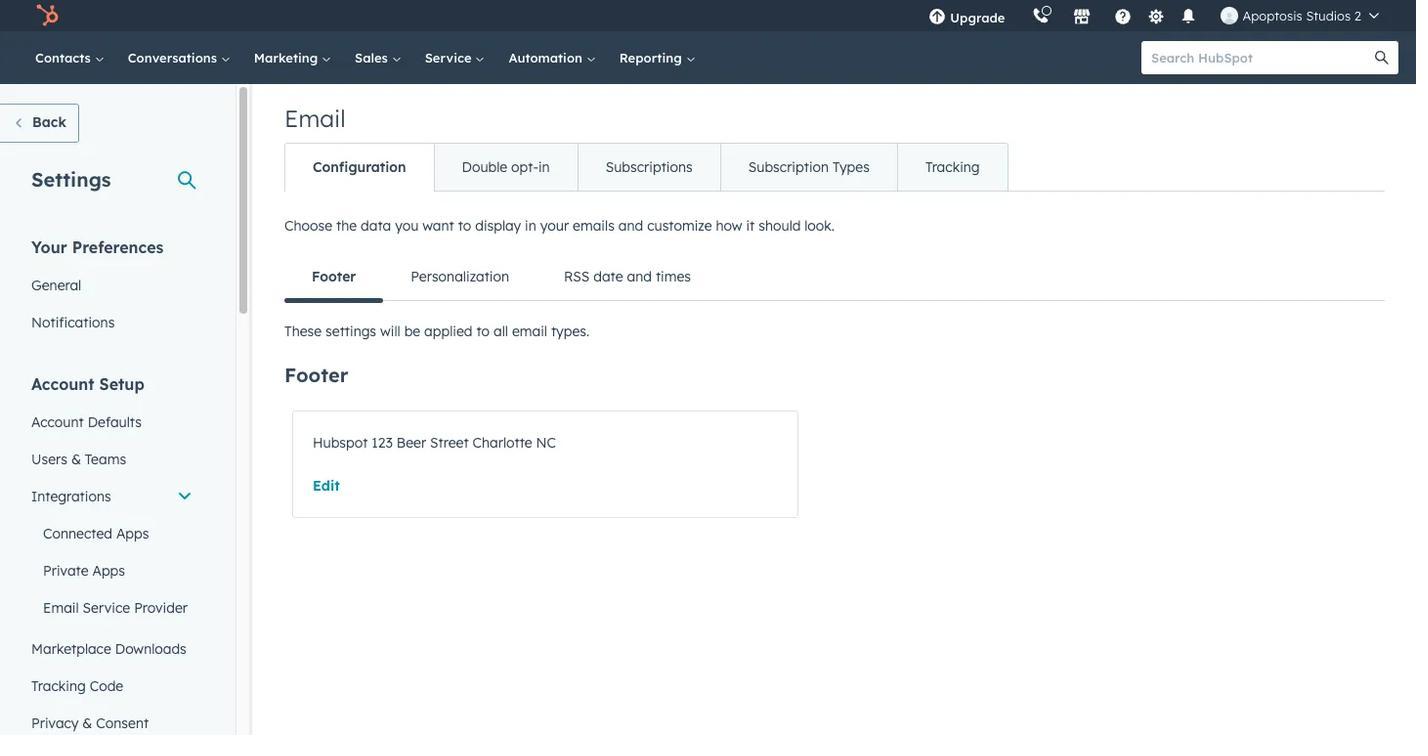 Task type: vqa. For each thing, say whether or not it's contained in the screenshot.
the types.
yes



Task type: describe. For each thing, give the bounding box(es) containing it.
these settings will be applied to all email types.
[[284, 323, 590, 340]]

automation link
[[497, 31, 608, 84]]

apps for private apps
[[92, 562, 125, 580]]

the
[[336, 217, 357, 235]]

marketplace
[[31, 640, 111, 658]]

your preferences
[[31, 238, 164, 257]]

integrations button
[[20, 478, 204, 515]]

your
[[31, 238, 67, 257]]

email service provider
[[43, 599, 188, 617]]

email service provider link
[[20, 590, 204, 627]]

studios
[[1306, 8, 1351, 23]]

your
[[540, 217, 569, 235]]

1 vertical spatial in
[[525, 217, 537, 235]]

and inside "link"
[[627, 268, 652, 285]]

general
[[31, 277, 81, 294]]

settings
[[31, 167, 111, 192]]

hubspot image
[[35, 4, 59, 27]]

data
[[361, 217, 391, 235]]

tara schultz image
[[1222, 7, 1239, 24]]

times
[[656, 268, 691, 285]]

upgrade image
[[929, 9, 947, 26]]

email
[[512, 323, 547, 340]]

choose
[[284, 217, 333, 235]]

subscription types link
[[720, 144, 897, 191]]

private apps link
[[20, 552, 204, 590]]

settings
[[326, 323, 376, 340]]

conversations
[[128, 50, 221, 66]]

apoptosis
[[1243, 8, 1303, 23]]

users
[[31, 451, 67, 468]]

display
[[475, 217, 521, 235]]

teams
[[85, 451, 126, 468]]

configuration link
[[285, 144, 434, 191]]

help image
[[1115, 9, 1133, 26]]

integrations
[[31, 488, 111, 505]]

users & teams link
[[20, 441, 204, 478]]

beer
[[397, 434, 426, 452]]

rss date and times
[[564, 268, 691, 285]]

account for account defaults
[[31, 414, 84, 431]]

rss
[[564, 268, 590, 285]]

personalization
[[411, 268, 509, 285]]

to for want
[[458, 217, 472, 235]]

downloads
[[115, 640, 187, 658]]

tracking code
[[31, 678, 123, 695]]

hubspot link
[[23, 4, 73, 27]]

configuration
[[313, 158, 406, 176]]

consent
[[96, 715, 149, 732]]

help button
[[1107, 0, 1140, 31]]

contacts
[[35, 50, 95, 66]]

2
[[1355, 8, 1362, 23]]

service inside the "account setup" element
[[83, 599, 130, 617]]

users & teams
[[31, 451, 126, 468]]

choose the data you want to display in your emails and customize how it should look.
[[284, 217, 835, 235]]

apps for connected apps
[[116, 525, 149, 543]]

Search HubSpot search field
[[1142, 41, 1381, 74]]

applied
[[424, 323, 473, 340]]

account defaults
[[31, 414, 142, 431]]

want
[[423, 217, 454, 235]]

it
[[746, 217, 755, 235]]

look.
[[805, 217, 835, 235]]

notifications image
[[1180, 9, 1198, 26]]

to for applied
[[477, 323, 490, 340]]

subscriptions link
[[577, 144, 720, 191]]

personalization link
[[383, 253, 537, 300]]

opt-
[[511, 158, 539, 176]]

rss date and times link
[[537, 253, 719, 300]]

private
[[43, 562, 89, 580]]

0 vertical spatial footer
[[312, 268, 356, 285]]

& for privacy
[[82, 715, 92, 732]]

connected
[[43, 525, 112, 543]]



Task type: locate. For each thing, give the bounding box(es) containing it.
in up your
[[539, 158, 550, 176]]

double
[[462, 158, 508, 176]]

in left your
[[525, 217, 537, 235]]

footer down the these
[[284, 363, 349, 387]]

and
[[619, 217, 643, 235], [627, 268, 652, 285]]

service down private apps "link"
[[83, 599, 130, 617]]

1 vertical spatial and
[[627, 268, 652, 285]]

email down marketing link
[[284, 104, 346, 133]]

setup
[[99, 374, 144, 394]]

account up users
[[31, 414, 84, 431]]

navigation containing configuration
[[284, 143, 1009, 192]]

1 vertical spatial service
[[83, 599, 130, 617]]

service link
[[413, 31, 497, 84]]

connected apps link
[[20, 515, 204, 552]]

1 navigation from the top
[[284, 143, 1009, 192]]

and right "date"
[[627, 268, 652, 285]]

be
[[404, 323, 421, 340]]

search image
[[1376, 51, 1389, 65]]

should
[[759, 217, 801, 235]]

you
[[395, 217, 419, 235]]

account
[[31, 374, 94, 394], [31, 414, 84, 431]]

sales link
[[343, 31, 413, 84]]

apps down connected apps link
[[92, 562, 125, 580]]

marketplace downloads
[[31, 640, 187, 658]]

settings image
[[1148, 8, 1165, 26]]

0 vertical spatial tracking
[[926, 158, 980, 176]]

navigation for email
[[284, 143, 1009, 192]]

email for email
[[284, 104, 346, 133]]

0 vertical spatial to
[[458, 217, 472, 235]]

nc
[[536, 434, 556, 452]]

navigation up customize on the top of the page
[[284, 143, 1009, 192]]

tracking code link
[[20, 668, 204, 705]]

email down private
[[43, 599, 79, 617]]

to left all at left
[[477, 323, 490, 340]]

1 vertical spatial email
[[43, 599, 79, 617]]

1 horizontal spatial in
[[539, 158, 550, 176]]

1 vertical spatial account
[[31, 414, 84, 431]]

tracking for tracking code
[[31, 678, 86, 695]]

1 horizontal spatial email
[[284, 104, 346, 133]]

street
[[430, 434, 469, 452]]

tracking inside navigation
[[926, 158, 980, 176]]

settings link
[[1144, 5, 1169, 26]]

contacts link
[[23, 31, 116, 84]]

marketing
[[254, 50, 322, 66]]

marketplace downloads link
[[20, 631, 204, 668]]

sales
[[355, 50, 392, 66]]

search button
[[1366, 41, 1399, 74]]

subscriptions
[[606, 158, 693, 176]]

0 vertical spatial email
[[284, 104, 346, 133]]

and right emails
[[619, 217, 643, 235]]

account setup element
[[20, 373, 204, 735]]

conversations link
[[116, 31, 242, 84]]

footer link
[[284, 253, 383, 303]]

service right sales link
[[425, 50, 476, 66]]

1 vertical spatial &
[[82, 715, 92, 732]]

tracking for tracking
[[926, 158, 980, 176]]

tracking
[[926, 158, 980, 176], [31, 678, 86, 695]]

1 vertical spatial navigation
[[284, 253, 1385, 303]]

0 vertical spatial service
[[425, 50, 476, 66]]

defaults
[[88, 414, 142, 431]]

all
[[494, 323, 508, 340]]

1 vertical spatial tracking
[[31, 678, 86, 695]]

will
[[380, 323, 401, 340]]

double opt-in
[[462, 158, 550, 176]]

back link
[[0, 104, 79, 143]]

marketplaces image
[[1074, 9, 1091, 26]]

navigation down look.
[[284, 253, 1385, 303]]

notifications button
[[1173, 0, 1206, 31]]

emails
[[573, 217, 615, 235]]

0 horizontal spatial service
[[83, 599, 130, 617]]

apps inside "link"
[[92, 562, 125, 580]]

general link
[[20, 267, 204, 304]]

0 horizontal spatial &
[[71, 451, 81, 468]]

email inside the "account setup" element
[[43, 599, 79, 617]]

private apps
[[43, 562, 125, 580]]

account defaults link
[[20, 404, 204, 441]]

1 vertical spatial to
[[477, 323, 490, 340]]

tracking link
[[897, 144, 1008, 191]]

these
[[284, 323, 322, 340]]

privacy & consent link
[[20, 705, 204, 735]]

date
[[594, 268, 623, 285]]

1 horizontal spatial &
[[82, 715, 92, 732]]

menu
[[915, 0, 1393, 31]]

reporting
[[620, 50, 686, 66]]

account up account defaults
[[31, 374, 94, 394]]

0 vertical spatial &
[[71, 451, 81, 468]]

navigation
[[284, 143, 1009, 192], [284, 253, 1385, 303]]

edit button
[[313, 477, 340, 495]]

to
[[458, 217, 472, 235], [477, 323, 490, 340]]

charlotte
[[473, 434, 532, 452]]

apps down integrations button
[[116, 525, 149, 543]]

account for account setup
[[31, 374, 94, 394]]

edit
[[313, 477, 340, 495]]

tracking inside the "account setup" element
[[31, 678, 86, 695]]

1 horizontal spatial service
[[425, 50, 476, 66]]

0 vertical spatial and
[[619, 217, 643, 235]]

marketing link
[[242, 31, 343, 84]]

connected apps
[[43, 525, 149, 543]]

in
[[539, 158, 550, 176], [525, 217, 537, 235]]

notifications
[[31, 314, 115, 331]]

how
[[716, 217, 743, 235]]

0 vertical spatial in
[[539, 158, 550, 176]]

hubspot 123 beer street charlotte nc
[[313, 434, 556, 452]]

email for email service provider
[[43, 599, 79, 617]]

navigation for choose the data you want to display in your emails and customize how it should look.
[[284, 253, 1385, 303]]

upgrade
[[951, 10, 1005, 25]]

footer
[[312, 268, 356, 285], [284, 363, 349, 387]]

automation
[[509, 50, 586, 66]]

& right users
[[71, 451, 81, 468]]

0 vertical spatial navigation
[[284, 143, 1009, 192]]

0 horizontal spatial to
[[458, 217, 472, 235]]

calling icon image
[[1033, 8, 1050, 25]]

1 horizontal spatial to
[[477, 323, 490, 340]]

1 horizontal spatial tracking
[[926, 158, 980, 176]]

code
[[90, 678, 123, 695]]

privacy
[[31, 715, 79, 732]]

to right want
[[458, 217, 472, 235]]

account setup
[[31, 374, 144, 394]]

0 vertical spatial account
[[31, 374, 94, 394]]

hubspot
[[313, 434, 368, 452]]

preferences
[[72, 238, 164, 257]]

subscription
[[749, 158, 829, 176]]

navigation containing footer
[[284, 253, 1385, 303]]

123
[[372, 434, 393, 452]]

1 vertical spatial footer
[[284, 363, 349, 387]]

your preferences element
[[20, 237, 204, 341]]

back
[[32, 113, 66, 131]]

notifications link
[[20, 304, 204, 341]]

0 vertical spatial apps
[[116, 525, 149, 543]]

subscription types
[[749, 158, 870, 176]]

1 vertical spatial apps
[[92, 562, 125, 580]]

footer down the
[[312, 268, 356, 285]]

2 navigation from the top
[[284, 253, 1385, 303]]

0 horizontal spatial in
[[525, 217, 537, 235]]

types.
[[551, 323, 590, 340]]

menu item
[[1019, 0, 1023, 31]]

menu containing apoptosis studios 2
[[915, 0, 1393, 31]]

0 horizontal spatial email
[[43, 599, 79, 617]]

provider
[[134, 599, 188, 617]]

2 account from the top
[[31, 414, 84, 431]]

1 account from the top
[[31, 374, 94, 394]]

calling icon button
[[1025, 3, 1058, 28]]

apps
[[116, 525, 149, 543], [92, 562, 125, 580]]

reporting link
[[608, 31, 707, 84]]

& right the privacy
[[82, 715, 92, 732]]

apoptosis studios 2
[[1243, 8, 1362, 23]]

& for users
[[71, 451, 81, 468]]

0 horizontal spatial tracking
[[31, 678, 86, 695]]



